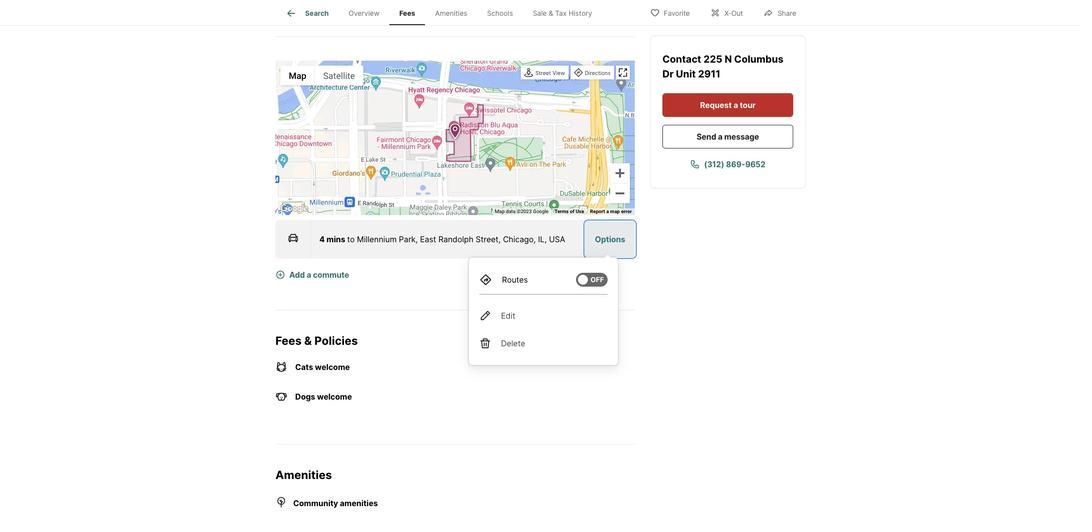 Task type: describe. For each thing, give the bounding box(es) containing it.
tour
[[740, 100, 756, 110]]

dogs welcome
[[295, 392, 352, 402]]

terms
[[555, 209, 569, 214]]

street,
[[476, 234, 501, 244]]

community amenities
[[293, 498, 378, 508]]

request a tour
[[700, 100, 756, 110]]

x-out button
[[702, 2, 752, 22]]

edit button
[[479, 302, 608, 330]]

google
[[533, 209, 549, 214]]

add a commute
[[289, 270, 349, 280]]

terms of use
[[555, 209, 584, 214]]

fees & policies
[[275, 334, 358, 348]]

225
[[704, 53, 722, 65]]

(312) 869-9652
[[704, 159, 766, 169]]

schools
[[487, 9, 513, 17]]

menu bar containing map
[[280, 66, 363, 85]]

share button
[[755, 2, 805, 22]]

to
[[347, 234, 355, 244]]

(312) 869-9652 button
[[663, 153, 793, 176]]

data
[[506, 209, 516, 214]]

view
[[553, 70, 565, 77]]

delete
[[501, 339, 525, 349]]

report a map error
[[590, 209, 632, 214]]

unit
[[676, 68, 696, 80]]

message
[[724, 132, 759, 142]]

street
[[535, 70, 551, 77]]

©2023
[[517, 209, 532, 214]]

millennium
[[357, 234, 397, 244]]

9652
[[745, 159, 766, 169]]

869-
[[726, 159, 745, 169]]

satellite
[[323, 70, 355, 81]]

a for map
[[606, 209, 609, 214]]

cats welcome
[[295, 362, 350, 372]]

amenities inside tab
[[435, 9, 467, 17]]

welcome for cats welcome
[[315, 362, 350, 372]]

4 mins to millennium park, east randolph street, chicago, il, usa
[[319, 234, 565, 244]]

street view button
[[522, 67, 568, 80]]

schools tab
[[477, 1, 523, 25]]

share
[[778, 9, 796, 17]]

welcome for dogs welcome
[[317, 392, 352, 402]]

send
[[697, 132, 716, 142]]

dr
[[663, 68, 674, 80]]

225 n columbus dr unit 2911
[[663, 53, 784, 80]]

0 horizontal spatial amenities
[[275, 468, 332, 482]]

4
[[319, 234, 325, 244]]

randolph
[[438, 234, 474, 244]]

a for commute
[[307, 270, 311, 280]]

history
[[569, 9, 592, 17]]

tab list containing search
[[275, 0, 610, 25]]

amenities
[[340, 498, 378, 508]]

map region
[[171, 28, 677, 281]]

2911
[[698, 68, 721, 80]]

a for message
[[718, 132, 723, 142]]

options
[[595, 234, 625, 244]]

east
[[420, 234, 436, 244]]

favorite
[[664, 9, 690, 17]]

directions button
[[572, 67, 613, 80]]

n
[[725, 53, 732, 65]]



Task type: vqa. For each thing, say whether or not it's contained in the screenshot.
the left Price
no



Task type: locate. For each thing, give the bounding box(es) containing it.
of
[[570, 209, 575, 214]]

map left satellite popup button
[[289, 70, 306, 81]]

fees inside tab
[[399, 9, 415, 17]]

1 horizontal spatial fees
[[399, 9, 415, 17]]

fees right overview on the top left
[[399, 9, 415, 17]]

menu bar
[[280, 66, 363, 85]]

fees for fees & policies
[[275, 334, 302, 348]]

welcome right 'dogs'
[[317, 392, 352, 402]]

& up cats
[[304, 334, 312, 348]]

out
[[731, 9, 743, 17]]

amenities up community
[[275, 468, 332, 482]]

send a message
[[697, 132, 759, 142]]

tab list
[[275, 0, 610, 25]]

delete button
[[479, 330, 608, 357]]

1 vertical spatial fees
[[275, 334, 302, 348]]

off
[[591, 276, 604, 284]]

fees
[[399, 9, 415, 17], [275, 334, 302, 348]]

cats
[[295, 362, 313, 372]]

(312)
[[704, 159, 724, 169]]

add
[[289, 270, 305, 280]]

welcome
[[315, 362, 350, 372], [317, 392, 352, 402]]

sale
[[533, 9, 547, 17]]

options button
[[585, 222, 635, 257]]

error
[[621, 209, 632, 214]]

1 horizontal spatial map
[[495, 209, 505, 214]]

0 horizontal spatial map
[[289, 70, 306, 81]]

overview
[[349, 9, 380, 17]]

0 vertical spatial &
[[549, 9, 553, 17]]

street view
[[535, 70, 565, 77]]

map for map data ©2023 google
[[495, 209, 505, 214]]

0 horizontal spatial fees
[[275, 334, 302, 348]]

a left 'tour'
[[734, 100, 738, 110]]

mins
[[327, 234, 345, 244]]

terms of use link
[[555, 209, 584, 214]]

1 vertical spatial amenities
[[275, 468, 332, 482]]

edit
[[501, 311, 515, 321]]

0 vertical spatial welcome
[[315, 362, 350, 372]]

satellite button
[[315, 66, 363, 85]]

0 vertical spatial amenities
[[435, 9, 467, 17]]

columbus
[[734, 53, 784, 65]]

il,
[[538, 234, 547, 244]]

request a tour button
[[663, 93, 793, 117]]

chicago,
[[503, 234, 536, 244]]

1 vertical spatial welcome
[[317, 392, 352, 402]]

a right add
[[307, 270, 311, 280]]

routes
[[502, 275, 528, 285]]

fees for fees
[[399, 9, 415, 17]]

a left "map"
[[606, 209, 609, 214]]

& for policies
[[304, 334, 312, 348]]

0 vertical spatial map
[[289, 70, 306, 81]]

(312) 869-9652 link
[[663, 153, 793, 176]]

map for map
[[289, 70, 306, 81]]

amenities
[[435, 9, 467, 17], [275, 468, 332, 482]]

commute
[[313, 270, 349, 280]]

report
[[590, 209, 605, 214]]

& left tax on the top
[[549, 9, 553, 17]]

map button
[[280, 66, 315, 85]]

& for tax
[[549, 9, 553, 17]]

google image
[[278, 202, 311, 215]]

map data ©2023 google
[[495, 209, 549, 214]]

report a map error link
[[590, 209, 632, 214]]

welcome down policies at the left bottom
[[315, 362, 350, 372]]

park,
[[399, 234, 418, 244]]

map
[[610, 209, 620, 214]]

map left data
[[495, 209, 505, 214]]

contact
[[663, 53, 704, 65]]

sale & tax history tab
[[523, 1, 602, 25]]

None checkbox
[[576, 273, 608, 287]]

amenities tab
[[425, 1, 477, 25]]

a for tour
[[734, 100, 738, 110]]

& inside tab
[[549, 9, 553, 17]]

1 vertical spatial &
[[304, 334, 312, 348]]

map inside popup button
[[289, 70, 306, 81]]

overview tab
[[339, 1, 389, 25]]

policies
[[315, 334, 358, 348]]

community
[[293, 498, 338, 508]]

x-
[[724, 9, 731, 17]]

directions
[[585, 70, 611, 77]]

search
[[305, 9, 329, 17]]

fees tab
[[389, 1, 425, 25]]

dogs
[[295, 392, 315, 402]]

map
[[289, 70, 306, 81], [495, 209, 505, 214]]

sale & tax history
[[533, 9, 592, 17]]

a
[[734, 100, 738, 110], [718, 132, 723, 142], [606, 209, 609, 214], [307, 270, 311, 280]]

fees up cats
[[275, 334, 302, 348]]

0 horizontal spatial &
[[304, 334, 312, 348]]

1 horizontal spatial amenities
[[435, 9, 467, 17]]

x-out
[[724, 9, 743, 17]]

1 vertical spatial map
[[495, 209, 505, 214]]

search link
[[285, 7, 329, 19]]

&
[[549, 9, 553, 17], [304, 334, 312, 348]]

usa
[[549, 234, 565, 244]]

add a commute button
[[275, 264, 365, 286]]

a right "send"
[[718, 132, 723, 142]]

1 horizontal spatial &
[[549, 9, 553, 17]]

request
[[700, 100, 732, 110]]

amenities right fees tab at the top
[[435, 9, 467, 17]]

favorite button
[[642, 2, 698, 22]]

tax
[[555, 9, 567, 17]]

0 vertical spatial fees
[[399, 9, 415, 17]]

use
[[576, 209, 584, 214]]

send a message button
[[663, 125, 793, 149]]



